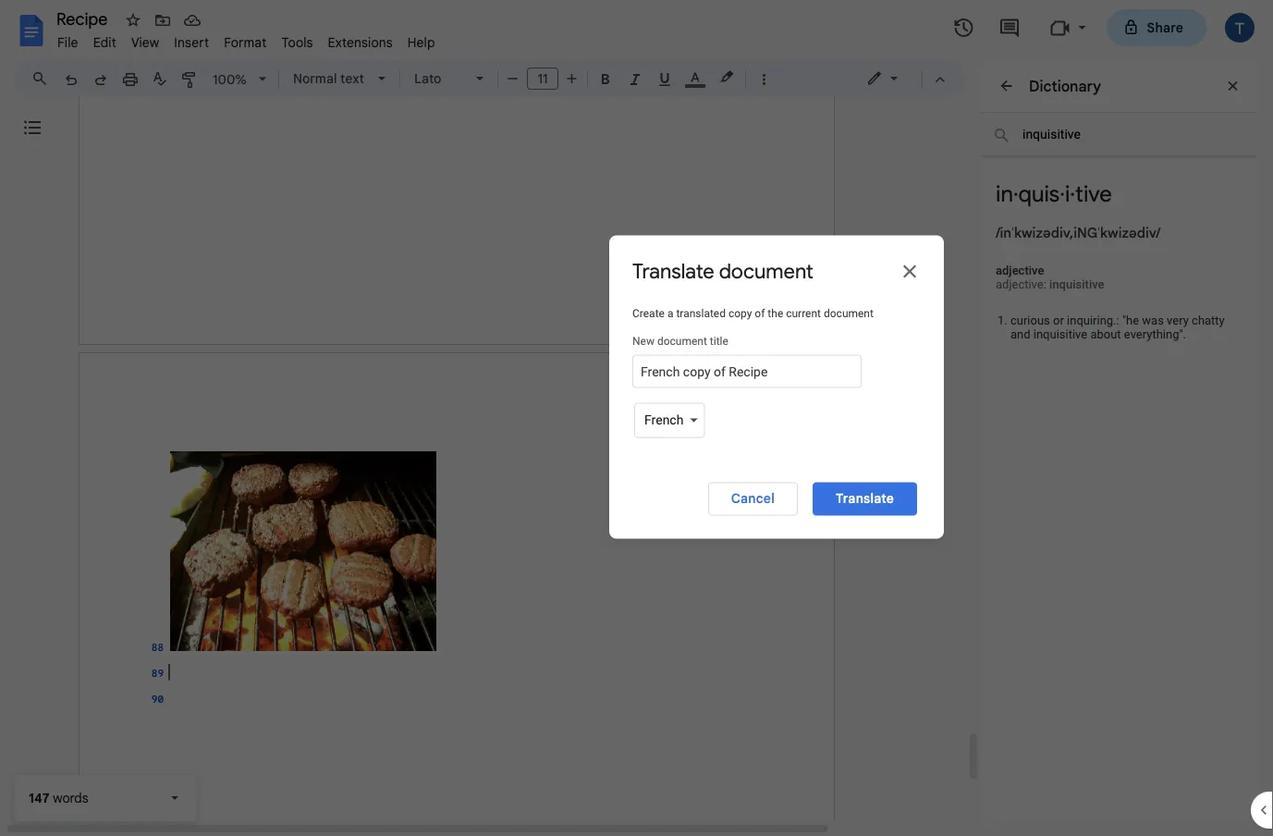 Task type: locate. For each thing, give the bounding box(es) containing it.
document
[[719, 259, 814, 284], [824, 307, 874, 320], [658, 334, 708, 347]]

about
[[1091, 327, 1122, 341]]

main toolbar
[[55, 0, 779, 383]]

document down a
[[658, 334, 708, 347]]

document right current
[[824, 307, 874, 320]]

inquisitive right and
[[1034, 327, 1088, 341]]

0 horizontal spatial document
[[658, 334, 708, 347]]

document for translate document
[[719, 259, 814, 284]]

of
[[755, 307, 765, 320]]

dictionary results for inquisitive section
[[981, 60, 1259, 836]]

document for new document title
[[658, 334, 708, 347]]

inquisitive inside adjective adjective: inquisitive
[[1050, 278, 1105, 291]]

cancel
[[732, 491, 775, 507]]

document up of
[[719, 259, 814, 284]]

a
[[668, 307, 674, 320]]

0 horizontal spatial translate
[[633, 259, 715, 284]]

dictionary
[[1030, 77, 1102, 95]]

0 vertical spatial translate
[[633, 259, 715, 284]]

"he
[[1123, 314, 1140, 327]]

translate for translate
[[836, 491, 895, 507]]

translate document dialog
[[610, 235, 944, 539]]

translate
[[633, 259, 715, 284], [836, 491, 895, 507]]

everything"
[[1125, 327, 1184, 341]]

1 horizontal spatial /
[[1156, 224, 1161, 241]]

"he was very chatty and inquisitive about everything"
[[1011, 314, 1225, 341]]

2 vertical spatial document
[[658, 334, 708, 347]]

/ up adjective
[[996, 224, 1000, 241]]

very
[[1167, 314, 1189, 327]]

1 horizontal spatial document
[[719, 259, 814, 284]]

cancel button
[[708, 482, 798, 516]]

inquisitive up curious or inquiring.
[[1050, 278, 1105, 291]]

copy
[[729, 307, 752, 320]]

/
[[996, 224, 1000, 241], [1156, 224, 1161, 241]]

2 horizontal spatial document
[[824, 307, 874, 320]]

/ up was
[[1156, 224, 1161, 241]]

inquisitive
[[1050, 278, 1105, 291], [1034, 327, 1088, 341]]

translate inside button
[[836, 491, 895, 507]]

current
[[786, 307, 821, 320]]

1 vertical spatial translate
[[836, 491, 895, 507]]

or
[[1054, 314, 1065, 327]]

chatty
[[1192, 314, 1225, 327]]

1 horizontal spatial translate
[[836, 491, 895, 507]]

the
[[768, 307, 784, 320]]

:
[[1117, 314, 1120, 327]]

Menus field
[[23, 66, 64, 92]]

New document title text field
[[633, 355, 862, 388]]

Rename text field
[[50, 7, 118, 30]]

1 vertical spatial inquisitive
[[1034, 327, 1088, 341]]

menu bar
[[50, 24, 443, 55]]

0 horizontal spatial /
[[996, 224, 1000, 241]]

.
[[1184, 327, 1187, 341]]

0 vertical spatial inquisitive
[[1050, 278, 1105, 291]]

0 vertical spatial document
[[719, 259, 814, 284]]

2 / from the left
[[1156, 224, 1161, 241]]

in·quis·i·tive
[[996, 180, 1113, 208]]

menu bar banner
[[0, 0, 1274, 836]]

new document title
[[633, 334, 729, 347]]



Task type: vqa. For each thing, say whether or not it's contained in the screenshot.
the very
yes



Task type: describe. For each thing, give the bounding box(es) containing it.
ingˈkwizədiv
[[1074, 224, 1156, 241]]

in·quis·i·tive application
[[0, 0, 1274, 836]]

translated
[[677, 307, 726, 320]]

adjective
[[996, 264, 1045, 278]]

Star checkbox
[[120, 7, 146, 33]]

translate for translate document
[[633, 259, 715, 284]]

curious
[[1011, 314, 1051, 327]]

Search dictionary text field
[[981, 113, 1257, 156]]

create
[[633, 307, 665, 320]]

close image
[[899, 260, 921, 283]]

menu bar inside "menu bar" banner
[[50, 24, 443, 55]]

1 vertical spatial document
[[824, 307, 874, 320]]

inquisitive inside "he was very chatty and inquisitive about everything"
[[1034, 327, 1088, 341]]

dictionary heading
[[1030, 75, 1102, 97]]

create a translated copy of the current document
[[633, 307, 874, 320]]

inˈkwizədiv,
[[1000, 224, 1074, 241]]

translate document
[[633, 259, 814, 284]]

translate button
[[813, 482, 918, 516]]

adjective adjective: inquisitive
[[996, 264, 1105, 291]]

1 / from the left
[[996, 224, 1000, 241]]

french list box
[[635, 403, 705, 438]]

adjective:
[[996, 278, 1047, 291]]

french
[[645, 413, 684, 428]]

/ inˈkwizədiv, ingˈkwizədiv /
[[996, 224, 1161, 241]]

new
[[633, 334, 655, 347]]

and
[[1011, 327, 1031, 341]]

share. private to only me. image
[[1123, 19, 1140, 36]]

was
[[1143, 314, 1165, 327]]

french option
[[643, 411, 686, 430]]

inquiring.
[[1068, 314, 1117, 327]]

curious or inquiring.
[[1011, 314, 1117, 327]]

title
[[710, 334, 729, 347]]

translate document heading
[[633, 259, 814, 284]]



